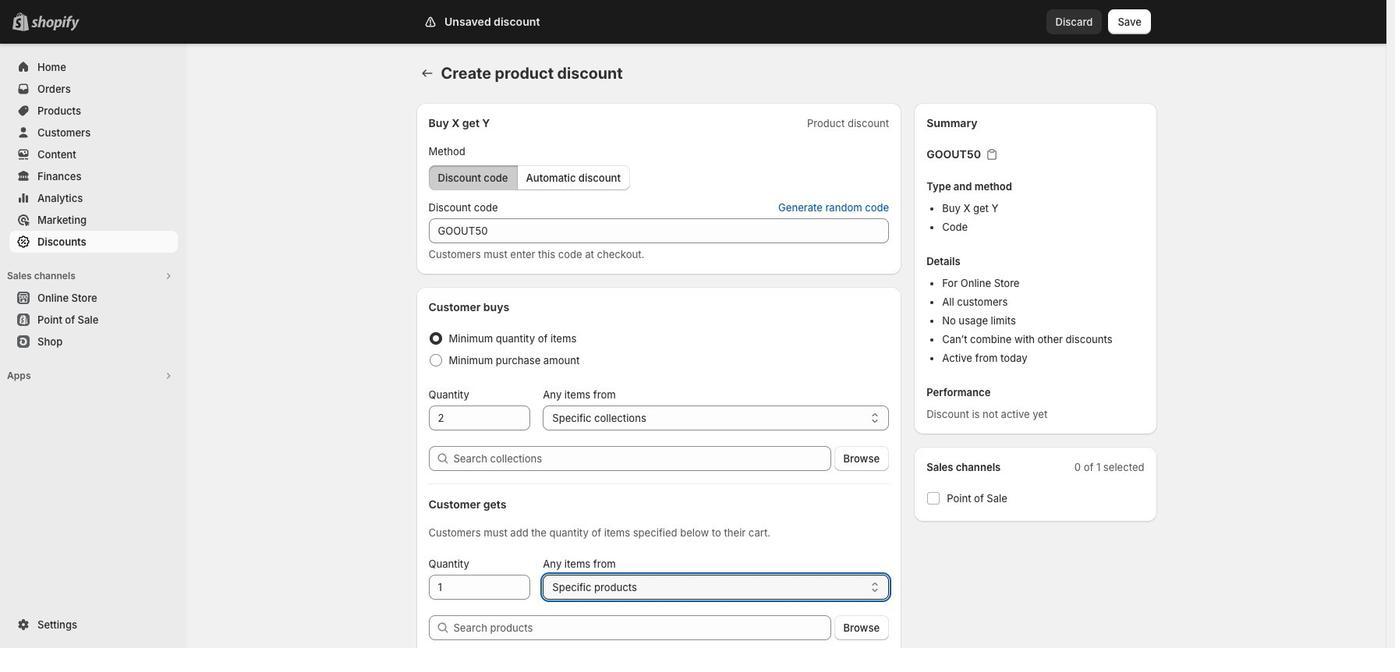 Task type: describe. For each thing, give the bounding box(es) containing it.
shopify image
[[31, 16, 80, 31]]

Search collections text field
[[453, 446, 831, 471]]



Task type: locate. For each thing, give the bounding box(es) containing it.
None text field
[[429, 575, 531, 600]]

Search products text field
[[453, 615, 831, 640]]

None text field
[[429, 218, 889, 243], [429, 406, 531, 430], [429, 218, 889, 243], [429, 406, 531, 430]]



Task type: vqa. For each thing, say whether or not it's contained in the screenshot.
Create Order
no



